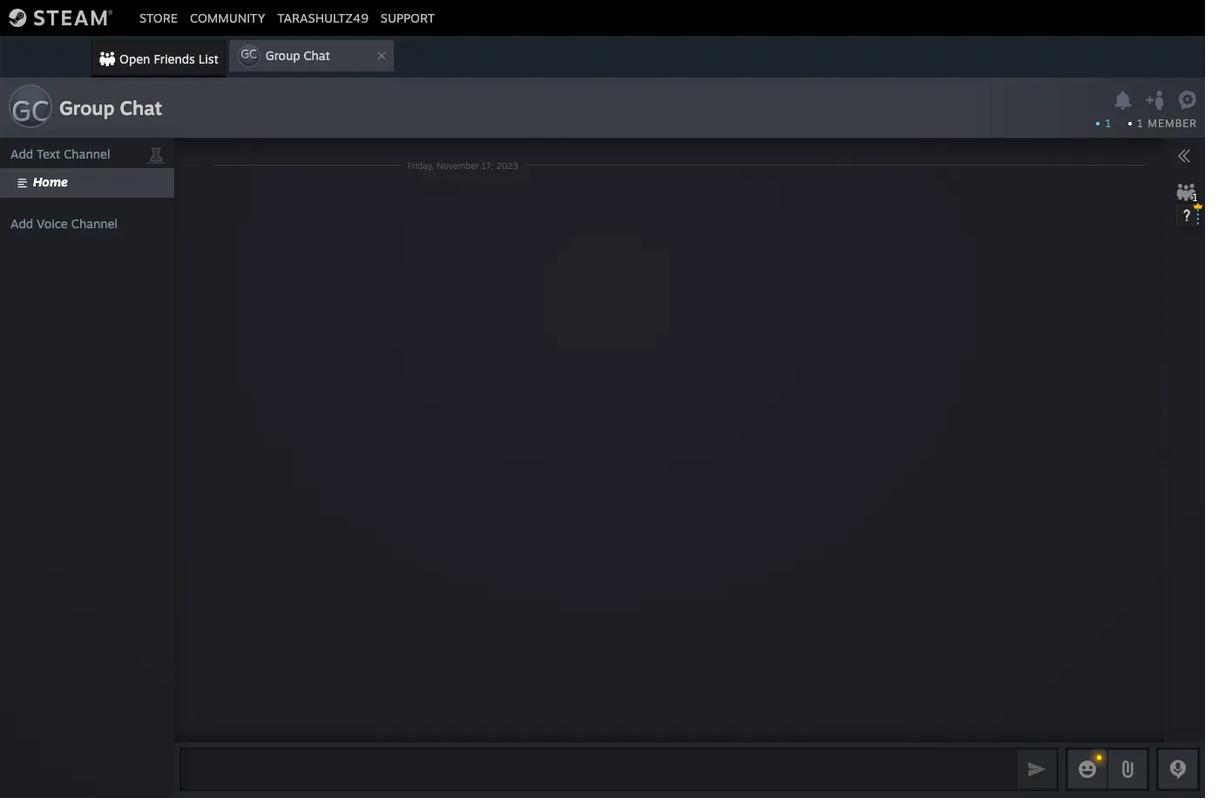 Task type: locate. For each thing, give the bounding box(es) containing it.
add left "text"
[[10, 146, 33, 161]]

add left "voice"
[[10, 216, 33, 231]]

home
[[33, 174, 68, 189]]

chat down tarashultz49 'link'
[[304, 48, 330, 63]]

1 horizontal spatial group
[[266, 48, 300, 63]]

gc group chat
[[241, 46, 330, 63]]

gc right list
[[241, 46, 257, 61]]

1 vertical spatial add
[[10, 216, 33, 231]]

1 vertical spatial chat
[[120, 96, 162, 119]]

channel for add text channel
[[64, 146, 110, 161]]

0 horizontal spatial 1
[[1105, 117, 1111, 130]]

0 horizontal spatial group
[[59, 96, 115, 119]]

1 left member
[[1137, 117, 1144, 130]]

community link
[[184, 10, 271, 25]]

gc
[[241, 46, 257, 61], [11, 93, 50, 128]]

group down tarashultz49 'link'
[[266, 48, 300, 63]]

1 for 1
[[1105, 117, 1111, 130]]

1 left 1 member
[[1105, 117, 1111, 130]]

group
[[266, 48, 300, 63], [59, 96, 115, 119]]

gc up create new text channel image
[[11, 93, 50, 128]]

add for add text channel
[[10, 146, 33, 161]]

add
[[10, 146, 33, 161], [10, 216, 33, 231]]

invite a friend to this group chat image
[[1145, 89, 1167, 111]]

1
[[1105, 117, 1111, 130], [1137, 117, 1144, 130]]

0 vertical spatial add
[[10, 146, 33, 161]]

1 1 from the left
[[1105, 117, 1111, 130]]

0 vertical spatial chat
[[304, 48, 330, 63]]

chat up unpin channel list image
[[120, 96, 162, 119]]

send special image
[[1117, 759, 1138, 780]]

1 horizontal spatial gc
[[241, 46, 257, 61]]

2023
[[496, 160, 518, 170]]

0 horizontal spatial chat
[[120, 96, 162, 119]]

text
[[37, 146, 60, 161]]

2 add from the top
[[10, 216, 33, 231]]

2 1 from the left
[[1137, 117, 1144, 130]]

add text channel
[[10, 146, 110, 161]]

1 vertical spatial channel
[[71, 216, 118, 231]]

chat
[[304, 48, 330, 63], [120, 96, 162, 119]]

1 add from the top
[[10, 146, 33, 161]]

friday, november 17, 2023
[[408, 160, 518, 170]]

0 horizontal spatial gc
[[11, 93, 50, 128]]

0 vertical spatial gc
[[241, 46, 257, 61]]

chat inside the gc group chat
[[304, 48, 330, 63]]

manage notification settings image
[[1112, 91, 1134, 110]]

0 vertical spatial group
[[266, 48, 300, 63]]

support
[[381, 10, 435, 25]]

manage group chat settings image
[[1178, 91, 1200, 113]]

1 horizontal spatial 1
[[1137, 117, 1144, 130]]

1 horizontal spatial chat
[[304, 48, 330, 63]]

0 vertical spatial channel
[[64, 146, 110, 161]]

channel
[[64, 146, 110, 161], [71, 216, 118, 231]]

channel right "text"
[[64, 146, 110, 161]]

unpin channel list image
[[145, 142, 167, 165]]

None text field
[[180, 748, 1013, 791]]

expand member list image
[[1177, 149, 1191, 163]]

1 vertical spatial group
[[59, 96, 115, 119]]

channel right "voice"
[[71, 216, 118, 231]]

store link
[[133, 10, 184, 25]]

open friends list
[[119, 51, 218, 66]]

friends
[[154, 51, 195, 66]]

1 vertical spatial gc
[[11, 93, 50, 128]]

gc inside the gc group chat
[[241, 46, 257, 61]]

group up add text channel in the top left of the page
[[59, 96, 115, 119]]



Task type: describe. For each thing, give the bounding box(es) containing it.
create new text channel image
[[10, 144, 28, 161]]

november
[[437, 160, 479, 170]]

group chat
[[59, 96, 162, 119]]

open
[[119, 51, 150, 66]]

tarashultz49
[[277, 10, 368, 25]]

create new voice channel image
[[10, 213, 28, 231]]

add voice channel
[[10, 216, 118, 231]]

1 member
[[1137, 117, 1197, 130]]

1 for 1 member
[[1137, 117, 1144, 130]]

17,
[[481, 160, 494, 170]]

close this tab image
[[373, 51, 390, 61]]

community
[[190, 10, 265, 25]]

support link
[[375, 10, 441, 25]]

group inside the gc group chat
[[266, 48, 300, 63]]

tarashultz49 link
[[271, 10, 375, 25]]

store
[[139, 10, 178, 25]]

list
[[198, 51, 218, 66]]

member
[[1148, 117, 1197, 130]]

gc for gc group chat
[[241, 46, 257, 61]]

voice
[[37, 216, 68, 231]]

submit image
[[1026, 758, 1048, 780]]

gc for gc
[[11, 93, 50, 128]]

friday,
[[408, 160, 434, 170]]

channel for add voice channel
[[71, 216, 118, 231]]

add for add voice channel
[[10, 216, 33, 231]]



Task type: vqa. For each thing, say whether or not it's contained in the screenshot.
Add Text Channel Add
yes



